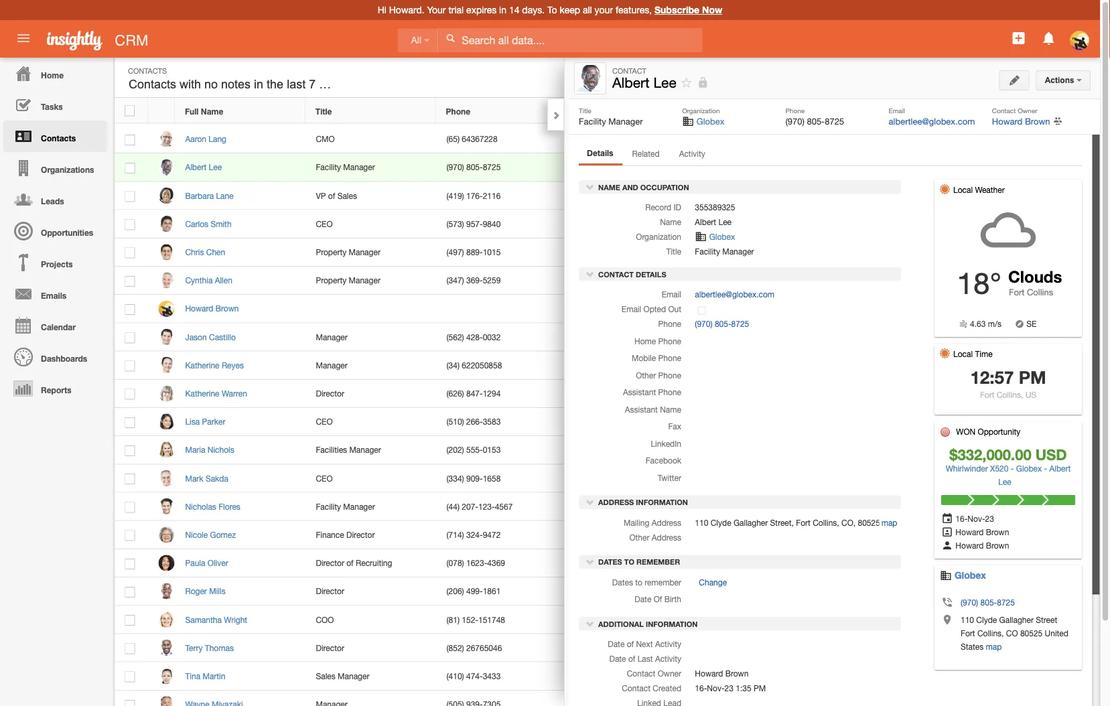 Task type: locate. For each thing, give the bounding box(es) containing it.
follow image
[[681, 76, 694, 89], [839, 133, 852, 146], [839, 247, 852, 259], [839, 275, 852, 288], [839, 303, 852, 316], [839, 332, 852, 344], [839, 388, 852, 401], [839, 445, 852, 457], [839, 473, 852, 486], [839, 501, 852, 514], [839, 530, 852, 542], [839, 558, 852, 571], [839, 586, 852, 599], [839, 614, 852, 627], [839, 643, 852, 655]]

sample_data for carlossmith@warbucks.com
[[711, 220, 749, 228]]

1 follow image from the top
[[839, 162, 852, 175]]

address up other address
[[652, 518, 682, 528]]

0 horizontal spatial united
[[885, 518, 909, 528]]

smith
[[211, 219, 232, 229]]

contact down tkmartin@sirius.com
[[622, 684, 651, 694]]

0 vertical spatial 110
[[695, 518, 709, 528]]

ceo down the vp
[[316, 219, 333, 229]]

1 katherine from the top
[[185, 361, 220, 370]]

2 follow image from the top
[[839, 190, 852, 203]]

phone inside row
[[446, 107, 471, 116]]

notes down weather
[[994, 196, 1015, 205]]

1 horizontal spatial map link
[[984, 642, 1003, 652]]

gallagher for street,
[[734, 518, 768, 528]]

2 vertical spatial collins,
[[978, 629, 1005, 638]]

expires
[[467, 4, 497, 15]]

follow image for ngomez@cyberdyne.com
[[839, 530, 852, 542]]

street,
[[771, 518, 794, 528]]

emails
[[41, 291, 67, 300]]

contact inside new contact link
[[1015, 72, 1045, 81]]

1 row from the top
[[115, 99, 895, 124]]

chevron down image for record id
[[586, 182, 595, 192]]

dates to remember down the ngomez@cyberdyne.com cell
[[597, 558, 681, 567]]

fort left co
[[961, 629, 976, 638]]

0 vertical spatial other
[[636, 371, 656, 380]]

1 director cell from the top
[[306, 380, 436, 408]]

2 row from the top
[[115, 125, 896, 154]]

16-nov-23 1:35 pm
[[695, 684, 766, 694]]

ngomez@cyberdyne.com cell
[[567, 521, 698, 550]]

activity right 'next'
[[656, 640, 682, 649]]

4369
[[488, 559, 506, 568]]

(078)
[[447, 559, 464, 568]]

(714) 324-9472 cell
[[436, 521, 567, 550]]

row containing nicholas flores
[[115, 493, 896, 521]]

dates
[[599, 558, 623, 567], [613, 578, 634, 587]]

2 property manager from the top
[[316, 276, 381, 285]]

0 horizontal spatial states
[[911, 518, 934, 528]]

1 horizontal spatial 16-
[[916, 232, 928, 241]]

follow image for blane@jakubowski.com
[[839, 190, 852, 203]]

0 horizontal spatial home
[[41, 70, 64, 80]]

states for 110 clyde gallagher street fort collins, co 80525 united states
[[961, 642, 984, 652]]

carlossmith@warbucks.com cell
[[567, 210, 698, 239]]

samright@nakatomi.com
[[578, 615, 666, 625]]

21 row from the top
[[115, 663, 896, 691]]

tkmartin@sirius.com cell
[[567, 663, 698, 691]]

manager cell
[[306, 323, 436, 352], [306, 352, 436, 380]]

2 property manager cell from the top
[[306, 267, 436, 295]]

lee inside row
[[209, 163, 222, 172]]

20 row from the top
[[115, 635, 896, 663]]

1 horizontal spatial organization
[[683, 107, 720, 114]]

of left 'next'
[[627, 640, 634, 649]]

0 horizontal spatial (970) 805-8725 link
[[695, 319, 750, 329]]

1 vertical spatial map link
[[984, 642, 1003, 652]]

0 horizontal spatial owner
[[658, 670, 682, 679]]

1 vertical spatial facility manager cell
[[306, 493, 436, 521]]

1 vertical spatial map
[[984, 642, 1003, 652]]

the
[[267, 77, 284, 91]]

(562) 428-0032
[[447, 332, 501, 342]]

address down 'marksakda@ocair.com' on the right bottom of the page
[[599, 498, 634, 507]]

(347) 369-5259 cell
[[436, 267, 567, 295]]

director cell down recruiting
[[306, 578, 436, 606]]

howard up 16-nov-23 1:35 pm
[[695, 670, 724, 679]]

import left the / at the right
[[904, 158, 934, 166]]

17 row from the top
[[115, 550, 896, 578]]

gallagher inside '110 clyde gallagher street fort collins, co 80525 united states'
[[1000, 615, 1034, 625]]

1 vertical spatial albertlee@globex.com
[[578, 163, 657, 172]]

jason castillo link
[[185, 332, 243, 342]]

projects link
[[3, 247, 107, 278]]

0 vertical spatial sales
[[338, 191, 357, 200]]

355389325
[[695, 203, 736, 212]]

2 horizontal spatial title
[[667, 247, 682, 257]]

0 vertical spatial katherine
[[185, 361, 220, 370]]

row containing samantha wright
[[115, 606, 896, 635]]

6 follow image from the top
[[839, 671, 852, 684]]

(562) 428-0032 cell
[[436, 323, 567, 352]]

pm right 1:35
[[754, 684, 766, 694]]

castillo
[[209, 332, 236, 342]]

row containing terry thomas
[[115, 635, 896, 663]]

chevron down image down ngomez@cyberdyne.com
[[586, 558, 595, 567]]

fort left collins
[[1010, 287, 1025, 297]]

states inside '110 clyde gallagher street fort collins, co 80525 united states'
[[961, 642, 984, 652]]

aaron.lang@clampett.com cell
[[567, 125, 698, 154]]

(202)
[[447, 446, 464, 455]]

contact up contacts
[[993, 107, 1017, 114]]

director down finance
[[316, 559, 345, 568]]

1 horizontal spatial your
[[904, 213, 926, 221]]

blane@jakubowski.com cell
[[567, 182, 698, 210]]

23
[[946, 232, 955, 241], [986, 514, 995, 524], [725, 684, 734, 694]]

chevron down image
[[586, 182, 595, 192], [586, 269, 595, 279], [586, 498, 595, 507], [586, 558, 595, 567]]

hi
[[378, 4, 387, 15]]

other
[[636, 371, 656, 380], [630, 533, 650, 542]]

3 chevron down image from the top
[[586, 498, 595, 507]]

0 vertical spatial contact owner
[[993, 107, 1038, 114]]

nov- right actual close date icon
[[968, 514, 986, 524]]

2 vertical spatial globex link
[[953, 570, 987, 581]]

14 row from the top
[[115, 465, 896, 493]]

110 right billing address icon at right
[[961, 615, 975, 625]]

director cell for (852) 26765046
[[306, 635, 436, 663]]

lee down the lang
[[209, 163, 222, 172]]

follow image for terry@globex.com
[[839, 643, 852, 655]]

1 horizontal spatial howard brown link
[[993, 116, 1051, 126]]

row containing lisa parker
[[115, 408, 896, 437]]

None checkbox
[[125, 191, 135, 202], [125, 361, 135, 372], [125, 389, 135, 400], [125, 446, 135, 457], [125, 502, 135, 513], [125, 559, 135, 570], [125, 587, 135, 598], [125, 644, 135, 655], [125, 191, 135, 202], [125, 361, 135, 372], [125, 389, 135, 400], [125, 446, 135, 457], [125, 502, 135, 513], [125, 559, 135, 570], [125, 587, 135, 598], [125, 644, 135, 655]]

date left 'of'
[[635, 595, 652, 604]]

carlos smith
[[185, 219, 232, 229]]

sample_data for jcastillo@jakubowski.com
[[711, 333, 749, 341]]

director up coo
[[316, 587, 345, 596]]

row containing howard brown
[[115, 295, 896, 323]]

email left opted
[[622, 305, 642, 314]]

7 follow image from the top
[[839, 699, 852, 707]]

1 vertical spatial owner
[[658, 670, 682, 679]]

nicholas.flores@clampett.com cell
[[567, 493, 698, 521]]

follow image for lparker@parkerandco.com
[[839, 416, 852, 429]]

1 vertical spatial collins,
[[813, 518, 840, 528]]

2 vertical spatial facility manager
[[316, 502, 375, 512]]

date of birth
[[635, 595, 682, 604]]

aaron.lang@clampett.com
[[578, 134, 671, 144]]

row containing katherine warren
[[115, 380, 896, 408]]

1 ceo from the top
[[316, 219, 333, 229]]

phone inside phone (970) 805-8725
[[786, 107, 805, 114]]

export right the / at the right
[[940, 158, 971, 166]]

katherine reyes
[[185, 361, 244, 370]]

your left recent
[[904, 213, 926, 221]]

and up export contacts and notes
[[977, 177, 991, 186]]

0 vertical spatial ceo
[[316, 219, 333, 229]]

1 vertical spatial sales
[[316, 672, 336, 681]]

clyde up change at bottom right
[[711, 518, 732, 528]]

finance director cell
[[306, 521, 436, 550]]

roger mills
[[185, 587, 226, 596]]

sample_data for aaron.lang@clampett.com
[[711, 135, 749, 143]]

howard brown inside row group
[[185, 304, 239, 314]]

albert lee inside row group
[[185, 163, 222, 172]]

(81) 152-151748 cell
[[436, 606, 567, 635]]

date for date of next activity date of last activity
[[608, 640, 625, 649]]

rogeramills@warbucks.com cell
[[567, 578, 698, 606]]

0 horizontal spatial to
[[625, 558, 635, 567]]

tag list
[[707, 107, 737, 116]]

2 facility manager cell from the top
[[306, 493, 436, 521]]

chevron down image down details link at the right of page
[[586, 182, 595, 192]]

3 ceo from the top
[[316, 474, 333, 483]]

0153
[[483, 446, 501, 455]]

1 vertical spatial property
[[316, 276, 347, 285]]

wright
[[224, 615, 247, 625]]

sales right the vp
[[338, 191, 357, 200]]

1 ceo cell from the top
[[306, 210, 436, 239]]

1 vertical spatial ceo
[[316, 417, 333, 427]]

2 horizontal spatial 16-
[[956, 514, 968, 524]]

albert right x520
[[1050, 464, 1072, 473]]

mnichols@parkerandco.com cell
[[567, 437, 698, 465]]

1 horizontal spatial to
[[636, 578, 643, 587]]

globex link down 355389325
[[710, 232, 736, 242]]

row containing chris chen
[[115, 239, 896, 267]]

notes for export contacts and notes
[[994, 196, 1015, 205]]

tags
[[942, 249, 961, 257]]

allen
[[215, 276, 233, 285]]

follow image for jcastillo@jakubowski.com
[[839, 332, 852, 344]]

leads
[[41, 196, 64, 206]]

sample_data for rogeramills@warbucks.com
[[711, 588, 749, 596]]

ceo cell down facilities manager
[[306, 465, 436, 493]]

9472
[[483, 530, 501, 540]]

chris
[[185, 248, 204, 257]]

export contacts and notes link
[[904, 196, 1015, 205]]

contacts for contacts contacts with no notes in the last 7 days
[[129, 77, 176, 91]]

home for home
[[41, 70, 64, 80]]

0 horizontal spatial sales
[[316, 672, 336, 681]]

ceo cell for (510)
[[306, 408, 436, 437]]

5 follow image from the top
[[839, 416, 852, 429]]

owner down new contact link
[[1018, 107, 1038, 114]]

property manager cell
[[306, 239, 436, 267], [306, 267, 436, 295]]

director cell for (206) 499-1861
[[306, 578, 436, 606]]

chevron down image for email
[[586, 269, 595, 279]]

0 vertical spatial details
[[587, 148, 614, 158]]

1 vertical spatial date
[[608, 640, 625, 649]]

(852) 26765046 cell
[[436, 635, 567, 663]]

0 horizontal spatial details
[[587, 148, 614, 158]]

albert lee down 355389325
[[695, 218, 732, 227]]

details down aaron.lang@clampett.com
[[587, 148, 614, 158]]

-
[[1012, 464, 1015, 473], [1045, 464, 1048, 473]]

9 row from the top
[[115, 323, 896, 352]]

13 row from the top
[[115, 437, 896, 465]]

x520
[[991, 464, 1009, 473]]

Search this list... text field
[[681, 67, 832, 87]]

23 left 1:35
[[725, 684, 734, 694]]

row containing roger mills
[[115, 578, 896, 606]]

0 vertical spatial import
[[904, 158, 934, 166]]

1 local from the top
[[954, 185, 974, 194]]

1 vertical spatial address
[[652, 518, 682, 528]]

information
[[636, 498, 688, 507], [646, 620, 698, 629]]

change record owner image
[[1054, 115, 1063, 127]]

globex right x520
[[1017, 464, 1043, 473]]

(347) 369-5259
[[447, 276, 501, 285]]

chevron down image
[[586, 620, 595, 629]]

0 vertical spatial pm
[[1019, 367, 1047, 388]]

0 vertical spatial property manager
[[316, 248, 381, 257]]

16 row from the top
[[115, 521, 896, 550]]

name inside row
[[201, 107, 223, 116]]

23 for 16-nov-23 import
[[946, 232, 955, 241]]

row containing albert lee
[[115, 154, 896, 182]]

remember up 'date of birth'
[[645, 578, 682, 587]]

805-
[[807, 116, 825, 126], [467, 163, 483, 172], [715, 319, 732, 329], [981, 598, 998, 607]]

1 vertical spatial notes
[[994, 196, 1015, 205]]

0 vertical spatial map link
[[882, 518, 898, 528]]

m/s
[[989, 319, 1002, 329]]

howard brown link left the change record owner icon
[[993, 116, 1051, 126]]

date down additional
[[608, 640, 625, 649]]

3 director cell from the top
[[306, 635, 436, 663]]

0 horizontal spatial map link
[[882, 518, 898, 528]]

1 vertical spatial ceo cell
[[306, 408, 436, 437]]

albert lee up title facility manager
[[613, 74, 677, 91]]

2 manager cell from the top
[[306, 352, 436, 380]]

(970)
[[786, 116, 805, 126], [447, 163, 464, 172], [695, 319, 713, 329], [961, 598, 979, 607]]

1 horizontal spatial gallagher
[[1000, 615, 1034, 625]]

1 vertical spatial katherine
[[185, 389, 220, 398]]

0 vertical spatial director cell
[[306, 380, 436, 408]]

collins, inside '110 clyde gallagher street fort collins, co 80525 united states'
[[978, 629, 1005, 638]]

1 vertical spatial details
[[636, 270, 667, 279]]

smartmerge contacts
[[904, 121, 1000, 130]]

1 vertical spatial facility manager
[[695, 247, 755, 257]]

4 chevron down image from the top
[[586, 558, 595, 567]]

contact owner up contact created
[[627, 670, 682, 679]]

12 row from the top
[[115, 408, 896, 437]]

globex link up 'phone' icon
[[953, 570, 987, 581]]

home
[[41, 70, 64, 80], [635, 336, 656, 346]]

in for the
[[254, 77, 264, 91]]

0 vertical spatial (970) 805-8725
[[447, 163, 501, 172]]

your
[[595, 4, 613, 15]]

reports
[[41, 385, 71, 395]]

sales down coo
[[316, 672, 336, 681]]

in left the 14
[[500, 4, 507, 15]]

name right full
[[201, 107, 223, 116]]

22 row from the top
[[115, 691, 896, 707]]

sample_data for callen@ocair.com
[[711, 277, 749, 285]]

2 horizontal spatial nov-
[[968, 514, 986, 524]]

facility manager cell
[[306, 154, 436, 182], [306, 493, 436, 521]]

4 row from the top
[[115, 182, 896, 210]]

3 follow image from the top
[[839, 218, 852, 231]]

(34) 622050858 cell
[[436, 352, 567, 380]]

2 vertical spatial address
[[652, 533, 682, 542]]

chrisochen@kinggroup.com
[[578, 248, 678, 257]]

0 vertical spatial remember
[[637, 558, 681, 567]]

and down local weather
[[977, 196, 991, 205]]

facility
[[579, 116, 607, 126], [316, 163, 341, 172], [695, 247, 721, 257], [316, 502, 341, 512]]

nov- left 1:35
[[708, 684, 725, 694]]

row containing nicole gomez
[[115, 521, 896, 550]]

0 vertical spatial collins,
[[997, 390, 1024, 400]]

1 property manager from the top
[[316, 248, 381, 257]]

follow image for rogeramills@warbucks.com
[[839, 586, 852, 599]]

2 chevron down image from the top
[[586, 269, 595, 279]]

1 vertical spatial other
[[630, 533, 650, 542]]

mailing address
[[624, 518, 682, 528]]

nicole gomez link
[[185, 530, 243, 540]]

2 horizontal spatial albertlee@globex.com
[[889, 116, 976, 126]]

cell
[[115, 154, 148, 182], [862, 210, 896, 239], [862, 239, 896, 267], [306, 295, 436, 323], [436, 295, 567, 323], [698, 295, 829, 323], [862, 295, 896, 323], [862, 323, 896, 352], [698, 352, 829, 380], [862, 352, 896, 380], [698, 380, 829, 408], [862, 380, 896, 408], [698, 408, 829, 437], [862, 408, 896, 437], [698, 437, 829, 465], [862, 437, 896, 465], [698, 465, 829, 493], [862, 465, 896, 493], [862, 578, 896, 606], [698, 635, 829, 663], [862, 635, 896, 663], [862, 663, 896, 691], [175, 691, 306, 707], [306, 691, 436, 707], [436, 691, 567, 707], [567, 691, 698, 707], [698, 691, 829, 707], [862, 691, 896, 707]]

fax
[[669, 422, 682, 431]]

7 row from the top
[[115, 267, 896, 295]]

1 horizontal spatial states
[[961, 642, 984, 652]]

director inside finance director cell
[[347, 530, 375, 540]]

ceo for smith
[[316, 219, 333, 229]]

united right 80525,
[[885, 518, 909, 528]]

3 row from the top
[[115, 154, 896, 182]]

row
[[115, 99, 895, 124], [115, 125, 896, 154], [115, 154, 896, 182], [115, 182, 896, 210], [115, 210, 896, 239], [115, 239, 896, 267], [115, 267, 896, 295], [115, 295, 896, 323], [115, 323, 896, 352], [115, 352, 896, 380], [115, 380, 896, 408], [115, 408, 896, 437], [115, 437, 896, 465], [115, 465, 896, 493], [115, 493, 896, 521], [115, 521, 896, 550], [115, 550, 896, 578], [115, 578, 896, 606], [115, 606, 896, 635], [115, 635, 896, 663], [115, 663, 896, 691], [115, 691, 896, 707]]

follow image for mnichols@parkerandco.com
[[839, 445, 852, 457]]

director
[[316, 389, 345, 398], [347, 530, 375, 540], [316, 559, 345, 568], [316, 587, 345, 596], [316, 644, 345, 653]]

albert
[[613, 74, 650, 91], [185, 163, 207, 172], [695, 218, 717, 227], [1050, 464, 1072, 473]]

coo cell
[[306, 606, 436, 635]]

row containing mark sakda
[[115, 465, 896, 493]]

1 horizontal spatial nov-
[[928, 232, 946, 241]]

assistant for assistant name
[[625, 405, 658, 414]]

110 inside '110 clyde gallagher street fort collins, co 80525 united states'
[[961, 615, 975, 625]]

1 manager cell from the top
[[306, 323, 436, 352]]

local up export contacts and notes
[[954, 185, 974, 194]]

2 ceo cell from the top
[[306, 408, 436, 437]]

(334) 909-1658 cell
[[436, 465, 567, 493]]

(626) 847-1294
[[447, 389, 501, 398]]

property manager cell for (347) 369-5259
[[306, 267, 436, 295]]

all
[[583, 4, 592, 15]]

details link
[[579, 145, 622, 164]]

in left the
[[254, 77, 264, 91]]

1 notes from the top
[[993, 177, 1015, 186]]

row group
[[115, 125, 896, 707]]

row containing full name
[[115, 99, 895, 124]]

to
[[625, 558, 635, 567], [636, 578, 643, 587]]

sales manager cell
[[306, 663, 436, 691]]

blane@jakubowski.com
[[578, 191, 662, 200]]

1 vertical spatial united
[[1046, 629, 1069, 638]]

carlos
[[185, 219, 209, 229]]

assistant name
[[625, 405, 682, 414]]

lparker@parkerandco.com cell
[[567, 408, 698, 437]]

follow image for nicholas.flores@clampett.com
[[839, 501, 852, 514]]

director cell for (626) 847-1294
[[306, 380, 436, 408]]

of for date
[[627, 640, 634, 649]]

address down mailing address
[[652, 533, 682, 542]]

2 horizontal spatial 23
[[986, 514, 995, 524]]

follow image for ben.nelson1980@gmail.com
[[839, 303, 852, 316]]

director for mills
[[316, 587, 345, 596]]

details down chrisochen@kinggroup.com cell
[[636, 270, 667, 279]]

0 vertical spatial facility manager
[[316, 163, 375, 172]]

1 vertical spatial assistant
[[625, 405, 658, 414]]

2 local from the top
[[954, 349, 974, 359]]

0 vertical spatial facility manager cell
[[306, 154, 436, 182]]

record
[[646, 203, 672, 212]]

list
[[723, 107, 737, 116]]

1 chevron down image from the top
[[586, 182, 595, 192]]

collins, inside "12:57 pm fort collins, us"
[[997, 390, 1024, 400]]

information down birth
[[646, 620, 698, 629]]

director up director of recruiting
[[347, 530, 375, 540]]

contact owner down new contact link
[[993, 107, 1038, 114]]

2 vertical spatial 23
[[725, 684, 734, 694]]

151748
[[479, 615, 506, 625]]

sample_data for albertlee@globex.com
[[711, 164, 749, 171]]

(497) 889-1015 cell
[[436, 239, 567, 267]]

2 director cell from the top
[[306, 578, 436, 606]]

ceo cell
[[306, 210, 436, 239], [306, 408, 436, 437], [306, 465, 436, 493]]

of inside director of recruiting cell
[[347, 559, 354, 568]]

howard brown
[[993, 116, 1051, 126], [185, 304, 239, 314], [954, 528, 1010, 537], [954, 541, 1010, 550], [695, 670, 749, 679]]

facility up details link at the right of page
[[579, 116, 607, 126]]

1 property from the top
[[316, 248, 347, 257]]

1 vertical spatial and
[[977, 196, 991, 205]]

property manager for (347)
[[316, 276, 381, 285]]

0 vertical spatial information
[[636, 498, 688, 507]]

facility inside title facility manager
[[579, 116, 607, 126]]

fort down 12:57
[[981, 390, 995, 400]]

chevron down image down 'marksakda@ocair.com' on the right bottom of the page
[[586, 498, 595, 507]]

sample_data for samright@nakatomi.com
[[711, 616, 749, 624]]

follow image
[[839, 162, 852, 175], [839, 190, 852, 203], [839, 218, 852, 231], [839, 360, 852, 373], [839, 416, 852, 429], [839, 671, 852, 684], [839, 699, 852, 707]]

home up tasks 'link'
[[41, 70, 64, 80]]

0 horizontal spatial 110
[[695, 518, 709, 528]]

assistant for assistant phone
[[624, 388, 656, 397]]

(65)
[[447, 134, 460, 144]]

responsible user image
[[942, 528, 954, 537]]

facility manager up finance director
[[316, 502, 375, 512]]

176-
[[467, 191, 483, 200]]

clyde right billing address icon at right
[[977, 615, 998, 625]]

dates down poliver@northumbria.edu on the right bottom of the page
[[613, 578, 634, 587]]

1 vertical spatial states
[[961, 642, 984, 652]]

10 row from the top
[[115, 352, 896, 380]]

chevron right image
[[552, 111, 561, 120]]

import down imports
[[957, 232, 980, 241]]

clyde inside '110 clyde gallagher street fort collins, co 80525 united states'
[[977, 615, 998, 625]]

gallagher up co
[[1000, 615, 1034, 625]]

3 ceo cell from the top
[[306, 465, 436, 493]]

row containing aaron lang
[[115, 125, 896, 154]]

roger mills link
[[185, 587, 232, 596]]

manager inside title facility manager
[[609, 116, 643, 126]]

Search all data.... text field
[[439, 28, 703, 52]]

1 vertical spatial gallagher
[[1000, 615, 1034, 625]]

property manager for (497)
[[316, 248, 381, 257]]

full name
[[185, 107, 223, 116]]

details
[[587, 148, 614, 158], [636, 270, 667, 279]]

2 vertical spatial import
[[957, 232, 980, 241]]

(573) 957-9840 cell
[[436, 210, 567, 239]]

1 vertical spatial home
[[635, 336, 656, 346]]

nov-
[[928, 232, 946, 241], [968, 514, 986, 524], [708, 684, 725, 694]]

None checkbox
[[125, 106, 135, 116], [125, 135, 135, 145], [125, 163, 135, 174], [125, 220, 135, 230], [125, 248, 135, 259], [125, 276, 135, 287], [125, 304, 135, 315], [125, 333, 135, 343], [125, 418, 135, 428], [125, 474, 135, 485], [125, 531, 135, 541], [125, 616, 135, 626], [125, 672, 135, 683], [125, 700, 135, 707], [125, 106, 135, 116], [125, 135, 135, 145], [125, 163, 135, 174], [125, 220, 135, 230], [125, 248, 135, 259], [125, 276, 135, 287], [125, 304, 135, 315], [125, 333, 135, 343], [125, 418, 135, 428], [125, 474, 135, 485], [125, 531, 135, 541], [125, 616, 135, 626], [125, 672, 135, 683], [125, 700, 135, 707]]

manager cell for (562) 428-0032
[[306, 323, 436, 352]]

2 katherine from the top
[[185, 389, 220, 398]]

lee left record permissions "icon" at the top of the page
[[654, 74, 677, 91]]

linkedin
[[651, 439, 682, 448]]

0 horizontal spatial clyde
[[711, 518, 732, 528]]

16- up contact tags
[[916, 232, 928, 241]]

recent
[[928, 213, 958, 221]]

of inside 'vp of sales' cell
[[328, 191, 335, 200]]

0 vertical spatial organization
[[683, 107, 720, 114]]

(206) 499-1861 cell
[[436, 578, 567, 606]]

1 horizontal spatial clyde
[[977, 615, 998, 625]]

brown inside row group
[[216, 304, 239, 314]]

name down id
[[661, 218, 682, 227]]

organization down record permissions "icon" at the top of the page
[[683, 107, 720, 114]]

0 horizontal spatial albert lee
[[185, 163, 222, 172]]

next
[[637, 640, 653, 649]]

2 ceo from the top
[[316, 417, 333, 427]]

show sidebar image
[[956, 72, 965, 82]]

0 vertical spatial howard brown link
[[993, 116, 1051, 126]]

2 property from the top
[[316, 276, 347, 285]]

1 horizontal spatial export
[[940, 158, 971, 166]]

0 horizontal spatial howard brown link
[[185, 304, 246, 314]]

contacts left 'with'
[[129, 77, 176, 91]]

row containing carlos smith
[[115, 210, 896, 239]]

0 vertical spatial export
[[940, 158, 971, 166]]

change
[[699, 578, 728, 587]]

lisa parker link
[[185, 417, 232, 427]]

1 vertical spatial activity
[[656, 640, 682, 649]]

11 row from the top
[[115, 380, 896, 408]]

emails link
[[3, 278, 107, 310]]

director cell
[[306, 380, 436, 408], [306, 578, 436, 606], [306, 635, 436, 663]]

19 row from the top
[[115, 606, 896, 635]]

0 vertical spatial gallagher
[[734, 518, 768, 528]]

23 up 'tags' at the right top of page
[[946, 232, 955, 241]]

in inside contacts contacts with no notes in the last 7 days
[[254, 77, 264, 91]]

805- inside cell
[[467, 163, 483, 172]]

(970) 805-8725 cell
[[436, 154, 567, 182]]

chevron down image for dates to remember
[[586, 558, 595, 567]]

facility manager cell for (44) 207-123-4567
[[306, 493, 436, 521]]

collins, left co
[[978, 629, 1005, 638]]

recycle bin link
[[904, 105, 975, 116]]

(81) 152-151748
[[447, 615, 506, 625]]

albert lee down 'aaron lang'
[[185, 163, 222, 172]]

1 horizontal spatial sales
[[338, 191, 357, 200]]

18 row from the top
[[115, 578, 896, 606]]

nichols
[[208, 446, 234, 455]]

1 vertical spatial information
[[646, 620, 698, 629]]

export up recent
[[916, 196, 940, 205]]

5 row from the top
[[115, 210, 896, 239]]

katherine down jason
[[185, 361, 220, 370]]

0 vertical spatial home
[[41, 70, 64, 80]]

4 follow image from the top
[[839, 360, 852, 373]]

phone image
[[942, 598, 954, 607]]

ceo cell down the vp of sales
[[306, 210, 436, 239]]

owner up created
[[658, 670, 682, 679]]

(410) 474-3433
[[447, 672, 501, 681]]

0 vertical spatial ceo cell
[[306, 210, 436, 239]]

other down mailing at the bottom right
[[630, 533, 650, 542]]

jason castillo
[[185, 332, 236, 342]]

other phone
[[636, 371, 682, 380]]

united inside '110 clyde gallagher street fort collins, co 80525 united states'
[[1046, 629, 1069, 638]]

2 notes from the top
[[994, 196, 1015, 205]]

navigation
[[0, 58, 107, 404]]

new contact link
[[987, 67, 1053, 87]]

8 row from the top
[[115, 295, 896, 323]]

ben.nelson1980@gmail.com cell
[[567, 295, 698, 323]]

howard brown link
[[993, 116, 1051, 126], [185, 304, 246, 314]]

2 vertical spatial ceo cell
[[306, 465, 436, 493]]

0 vertical spatial globex link
[[697, 116, 725, 126]]

clyde
[[711, 518, 732, 528], [977, 615, 998, 625]]

16- for 16-nov-23 1:35 pm
[[695, 684, 708, 694]]

opportunity owner image
[[942, 541, 954, 550]]

phone up '(65)'
[[446, 107, 471, 116]]

1 horizontal spatial in
[[500, 4, 507, 15]]

6 row from the top
[[115, 239, 896, 267]]

phone down mobile phone
[[659, 371, 682, 380]]

2 vertical spatial (970) 805-8725
[[961, 598, 1016, 607]]

home inside home "link"
[[41, 70, 64, 80]]

15 row from the top
[[115, 493, 896, 521]]

0 horizontal spatial 23
[[725, 684, 734, 694]]

0 horizontal spatial 16-
[[695, 684, 708, 694]]

dashboards
[[41, 354, 87, 363]]

albert down aaron
[[185, 163, 207, 172]]

1 property manager cell from the top
[[306, 239, 436, 267]]

assistant down assistant phone at the right of page
[[625, 405, 658, 414]]

record permissions image
[[697, 74, 710, 91]]

director for warren
[[316, 389, 345, 398]]

1 facility manager cell from the top
[[306, 154, 436, 182]]

16-nov-23 import
[[914, 232, 980, 241]]

of left recruiting
[[347, 559, 354, 568]]

collins, left co,
[[813, 518, 840, 528]]

katherine up lisa parker
[[185, 389, 220, 398]]

director cell up sales manager
[[306, 635, 436, 663]]

local time
[[954, 349, 993, 359]]

16- right created
[[695, 684, 708, 694]]

0 horizontal spatial nov-
[[708, 684, 725, 694]]

ceo down facilities
[[316, 474, 333, 483]]

trial
[[449, 4, 464, 15]]

remember
[[637, 558, 681, 567], [645, 578, 682, 587]]

aaron
[[185, 134, 206, 144]]

name up fax
[[661, 405, 682, 414]]

23 for 16-nov-23 1:35 pm
[[725, 684, 734, 694]]

and
[[977, 177, 991, 186], [977, 196, 991, 205]]



Task type: describe. For each thing, give the bounding box(es) containing it.
mobile phone
[[632, 354, 682, 363]]

facilities manager cell
[[306, 437, 436, 465]]

(510) 266-3583 cell
[[436, 408, 567, 437]]

contact image
[[577, 65, 604, 92]]

kreyes@globex.com cell
[[567, 352, 698, 380]]

lisa
[[185, 417, 200, 427]]

follow image for carlossmith@warbucks.com
[[839, 218, 852, 231]]

of
[[654, 595, 663, 604]]

row containing katherine reyes
[[115, 352, 896, 380]]

street
[[1037, 615, 1058, 625]]

(410) 474-3433 cell
[[436, 663, 567, 691]]

barbara
[[185, 191, 214, 200]]

1 vertical spatial dates
[[613, 578, 634, 587]]

gomez
[[210, 530, 236, 540]]

terry thomas
[[185, 644, 234, 653]]

features,
[[616, 4, 652, 15]]

follow image for kreyes@globex.com
[[839, 360, 852, 373]]

1 vertical spatial albertlee@globex.com link
[[695, 290, 775, 299]]

1 horizontal spatial (970) 805-8725 link
[[961, 598, 1016, 607]]

contact down 16-nov-23 import link
[[904, 249, 940, 257]]

vp of sales cell
[[306, 182, 436, 210]]

0 horizontal spatial title
[[316, 107, 332, 116]]

1 horizontal spatial owner
[[1018, 107, 1038, 114]]

contacts up organizations link
[[41, 133, 76, 143]]

name left and at the right
[[599, 183, 621, 192]]

(970) inside phone (970) 805-8725
[[786, 116, 805, 126]]

1 vertical spatial your
[[904, 213, 926, 221]]

and for import contacts and notes
[[977, 177, 991, 186]]

cmo cell
[[306, 125, 436, 154]]

related link
[[624, 145, 669, 165]]

billing address image
[[942, 615, 954, 625]]

howard down 16-nov-23
[[956, 528, 984, 537]]

howard down new
[[993, 116, 1023, 126]]

follow image for kat.warren@clampett.com
[[839, 388, 852, 401]]

address for other address
[[652, 533, 682, 542]]

1 horizontal spatial map
[[984, 642, 1003, 652]]

email inside email albertlee@globex.com
[[889, 107, 906, 114]]

0 vertical spatial dates to remember
[[597, 558, 681, 567]]

ceo for sakda
[[316, 474, 333, 483]]

property for allen
[[316, 276, 347, 285]]

follow image for marksakda@ocair.com
[[839, 473, 852, 486]]

collins, for 110 clyde gallagher street, fort collins, co, 80525, united states
[[813, 518, 840, 528]]

sales inside 'vp of sales' cell
[[338, 191, 357, 200]]

email right chevron right icon
[[577, 107, 598, 116]]

909-
[[467, 474, 483, 483]]

howard right opportunity owner icon
[[956, 541, 984, 550]]

(970) 805-8725 inside cell
[[447, 163, 501, 172]]

white image
[[446, 34, 455, 43]]

5259
[[483, 276, 501, 285]]

date for date of birth
[[635, 595, 652, 604]]

gallagher for street
[[1000, 615, 1034, 625]]

albert down 355389325
[[695, 218, 717, 227]]

chen
[[206, 248, 225, 257]]

26765046
[[467, 644, 502, 653]]

ceo cell for (334)
[[306, 465, 436, 493]]

information for date of last activity
[[646, 620, 698, 629]]

actual close date image
[[942, 514, 954, 524]]

jcastillo@jakubowski.com cell
[[567, 323, 698, 352]]

clyde for 110 clyde gallagher street fort collins, co 80525 united states
[[977, 615, 998, 625]]

katherine for katherine reyes
[[185, 361, 220, 370]]

mills
[[209, 587, 226, 596]]

globex down tag
[[697, 116, 725, 126]]

row containing maria nichols
[[115, 437, 896, 465]]

out
[[669, 305, 682, 314]]

(44)
[[447, 502, 460, 512]]

(626)
[[447, 389, 464, 398]]

110 for 110 clyde gallagher street, fort collins, co, 80525, united states
[[695, 518, 709, 528]]

0 vertical spatial to
[[625, 558, 635, 567]]

weather
[[976, 185, 1005, 194]]

director inside director of recruiting cell
[[316, 559, 345, 568]]

contacts down crm
[[128, 66, 167, 75]]

director for thomas
[[316, 644, 345, 653]]

sales manager
[[316, 672, 370, 681]]

notifications image
[[1042, 30, 1058, 46]]

mobile
[[632, 354, 656, 363]]

katherine warren
[[185, 389, 247, 398]]

home link
[[3, 58, 107, 89]]

albert inside the $332,000.00 usd whirlwinder x520 - globex - albert lee
[[1050, 464, 1072, 473]]

address information
[[597, 498, 688, 507]]

import for import contacts and notes
[[916, 177, 940, 186]]

cynthia allen link
[[185, 276, 239, 285]]

row group containing aaron lang
[[115, 125, 896, 707]]

tag
[[707, 107, 721, 116]]

director of recruiting cell
[[306, 550, 436, 578]]

activity link
[[671, 145, 715, 165]]

805- inside phone (970) 805-8725
[[807, 116, 825, 126]]

1 horizontal spatial details
[[636, 270, 667, 279]]

8725 inside cell
[[483, 163, 501, 172]]

(970) inside cell
[[447, 163, 464, 172]]

reports link
[[3, 373, 107, 404]]

of for vp
[[328, 191, 335, 200]]

fort inside '110 clyde gallagher street fort collins, co 80525 united states'
[[961, 629, 976, 638]]

co
[[1007, 629, 1019, 638]]

1 horizontal spatial contact owner
[[993, 107, 1038, 114]]

of left last
[[629, 655, 636, 664]]

finance director
[[316, 530, 375, 540]]

(44) 207-123-4567 cell
[[436, 493, 567, 521]]

0 vertical spatial address
[[599, 498, 634, 507]]

katherine reyes link
[[185, 361, 251, 370]]

contacts for import contacts and notes
[[942, 177, 974, 186]]

follow image for tkmartin@sirius.com
[[839, 671, 852, 684]]

(65) 64367228 cell
[[436, 125, 567, 154]]

nov- for 16-nov-23
[[968, 514, 986, 524]]

name and occupation
[[597, 183, 690, 192]]

facility down cmo
[[316, 163, 341, 172]]

won
[[957, 427, 976, 436]]

contact down "chrisochen@kinggroup.com"
[[599, 270, 634, 279]]

1658
[[483, 474, 501, 483]]

14
[[509, 4, 520, 15]]

import for import / export
[[904, 158, 934, 166]]

import contacts and notes
[[914, 177, 1015, 186]]

1 - from the left
[[1012, 464, 1015, 473]]

globex inside the $332,000.00 usd whirlwinder x520 - globex - albert lee
[[1017, 464, 1043, 473]]

organizations link
[[3, 152, 107, 184]]

3583
[[483, 417, 501, 427]]

email up out
[[662, 290, 682, 299]]

0 vertical spatial activity
[[680, 149, 706, 158]]

callen@ocair.com cell
[[567, 267, 698, 295]]

(626) 847-1294 cell
[[436, 380, 567, 408]]

follow image for samright@nakatomi.com
[[839, 614, 852, 627]]

phone up mobile phone
[[659, 336, 682, 346]]

row containing tina martin
[[115, 663, 896, 691]]

phone down other phone
[[659, 388, 682, 397]]

16- for 16-nov-23
[[956, 514, 968, 524]]

fort inside 18° clouds fort collins
[[1010, 287, 1025, 297]]

1 vertical spatial globex link
[[710, 232, 736, 242]]

2 vertical spatial albertlee@globex.com
[[695, 290, 775, 299]]

sample_data for poliver@northumbria.edu
[[711, 560, 749, 567]]

chris chen link
[[185, 248, 232, 257]]

ben.nelson1980@gmail.com
[[578, 304, 679, 314]]

local for local weather
[[954, 185, 974, 194]]

clyde for 110 clyde gallagher street, fort collins, co, 80525, united states
[[711, 518, 732, 528]]

contact details
[[597, 270, 667, 279]]

poliver@northumbria.edu cell
[[567, 550, 698, 578]]

and for export contacts and notes
[[977, 196, 991, 205]]

last
[[638, 655, 653, 664]]

0 vertical spatial (970) 805-8725 link
[[695, 319, 750, 329]]

albert lee link
[[185, 163, 229, 172]]

information for other address
[[636, 498, 688, 507]]

follow image for aaron.lang@clampett.com
[[839, 133, 852, 146]]

nov- for 16-nov-23 1:35 pm
[[708, 684, 725, 694]]

new
[[996, 72, 1012, 81]]

fort right street,
[[797, 518, 811, 528]]

row containing jason castillo
[[115, 323, 896, 352]]

1861
[[483, 587, 501, 596]]

0 horizontal spatial export
[[916, 196, 940, 205]]

subscribe now link
[[655, 4, 723, 15]]

clouds
[[1009, 267, 1063, 286]]

sample_data for blane@jakubowski.com
[[711, 192, 749, 200]]

row containing barbara lane
[[115, 182, 896, 210]]

8725 inside phone (970) 805-8725
[[825, 116, 845, 126]]

change link
[[695, 576, 728, 589]]

pm inside "12:57 pm fort collins, us"
[[1019, 367, 1047, 388]]

record id
[[646, 203, 682, 212]]

499-
[[467, 587, 483, 596]]

new contact
[[996, 72, 1045, 81]]

barbara lane link
[[185, 191, 240, 200]]

(419) 176-2116 cell
[[436, 182, 567, 210]]

cynthia
[[185, 276, 213, 285]]

tina
[[185, 672, 201, 681]]

albert up title facility manager
[[613, 74, 650, 91]]

2 vertical spatial date
[[610, 655, 627, 664]]

days.
[[523, 4, 545, 15]]

opportunity
[[979, 427, 1021, 436]]

0 vertical spatial dates
[[599, 558, 623, 567]]

16- for 16-nov-23 import
[[916, 232, 928, 241]]

of for director
[[347, 559, 354, 568]]

other address
[[630, 533, 682, 542]]

globex down 355389325
[[710, 232, 736, 242]]

albertlee@globex.com cell
[[567, 154, 698, 182]]

(078) 1623-4369 cell
[[436, 550, 567, 578]]

dashboards link
[[3, 341, 107, 373]]

time
[[976, 349, 993, 359]]

in for 14
[[500, 4, 507, 15]]

phone up other phone
[[659, 354, 682, 363]]

manager cell for (34) 622050858
[[306, 352, 436, 380]]

facility manager for (970) 805-8725
[[316, 163, 375, 172]]

lee down 355389325
[[719, 218, 732, 227]]

sales inside sales manager cell
[[316, 672, 336, 681]]

1 horizontal spatial albertlee@globex.com link
[[889, 116, 976, 126]]

facility up finance
[[316, 502, 341, 512]]

facebook
[[646, 456, 682, 465]]

2 - from the left
[[1045, 464, 1048, 473]]

address for mailing address
[[652, 518, 682, 528]]

chrisochen@kinggroup.com cell
[[567, 239, 698, 267]]

united for 80525,
[[885, 518, 909, 528]]

collins
[[1028, 287, 1054, 297]]

sample_data for tkmartin@sirius.com
[[711, 673, 749, 681]]

1 vertical spatial contact owner
[[627, 670, 682, 679]]

1 vertical spatial remember
[[645, 578, 682, 587]]

2 horizontal spatial albert lee
[[695, 218, 732, 227]]

ceo for parker
[[316, 417, 333, 427]]

other for other address
[[630, 533, 650, 542]]

samright@nakatomi.com cell
[[567, 606, 698, 635]]

vp of sales
[[316, 191, 357, 200]]

0 vertical spatial your
[[427, 4, 446, 15]]

kat.warren@clampett.com
[[578, 389, 671, 398]]

(202) 555-0153 cell
[[436, 437, 567, 465]]

albertlee@globex.com inside cell
[[578, 163, 657, 172]]

facility down 355389325
[[695, 247, 721, 257]]

fort inside "12:57 pm fort collins, us"
[[981, 390, 995, 400]]

mark
[[185, 474, 204, 483]]

paula oliver
[[185, 559, 228, 568]]

row containing cynthia allen
[[115, 267, 896, 295]]

0 horizontal spatial pm
[[754, 684, 766, 694]]

no
[[205, 77, 218, 91]]

lee inside the $332,000.00 usd whirlwinder x520 - globex - albert lee
[[999, 477, 1012, 487]]

flores
[[219, 502, 241, 512]]

contact tags
[[904, 249, 961, 257]]

tasks link
[[3, 89, 107, 121]]

1 horizontal spatial albert lee
[[613, 74, 677, 91]]

0 vertical spatial albertlee@globex.com
[[889, 116, 976, 126]]

facility manager for (44) 207-123-4567
[[316, 502, 375, 512]]

id
[[674, 203, 682, 212]]

contact down last
[[627, 670, 656, 679]]

(852)
[[447, 644, 464, 653]]

opportunity image
[[941, 427, 951, 438]]

states for 110 clyde gallagher street, fort collins, co, 80525, united states
[[911, 518, 934, 528]]

globex up 'phone' icon
[[953, 570, 987, 581]]

callen@ocair.com
[[578, 276, 640, 285]]

howard down cynthia
[[185, 304, 213, 314]]

(334) 909-1658
[[447, 474, 501, 483]]

23 for 16-nov-23
[[986, 514, 995, 524]]

follow image for poliver@northumbria.edu
[[839, 558, 852, 571]]

tina martin
[[185, 672, 226, 681]]

katherine for katherine warren
[[185, 389, 220, 398]]

barbara lane
[[185, 191, 234, 200]]

12:57 pm fort collins, us
[[971, 367, 1047, 400]]

navigation containing home
[[0, 58, 107, 404]]

follow image for chrisochen@kinggroup.com
[[839, 247, 852, 259]]

152-
[[462, 615, 479, 625]]

follow image for callen@ocair.com
[[839, 275, 852, 288]]

110 for 110 clyde gallagher street fort collins, co 80525 united states
[[961, 615, 975, 625]]

chevron down image for mailing address
[[586, 498, 595, 507]]

kat.warren@clampett.com cell
[[567, 380, 698, 408]]

0 horizontal spatial map
[[882, 518, 898, 528]]

collins, for 110 clyde gallagher street fort collins, co 80525 united states
[[978, 629, 1005, 638]]

1 vertical spatial dates to remember
[[613, 578, 682, 587]]

facility manager cell for (970) 805-8725
[[306, 154, 436, 182]]

terry@globex.com cell
[[567, 635, 698, 663]]

contact right "contact" icon at top
[[613, 66, 647, 75]]

property for chen
[[316, 248, 347, 257]]

(206) 499-1861
[[447, 587, 501, 596]]

110 clyde gallagher street fort collins, co 80525 united states
[[961, 615, 1069, 652]]

home for home phone
[[635, 336, 656, 346]]

title inside title facility manager
[[579, 107, 592, 114]]

1 vertical spatial to
[[636, 578, 643, 587]]

warren
[[222, 389, 247, 398]]

marksakda@ocair.com cell
[[567, 465, 698, 493]]

reyes
[[222, 361, 244, 370]]

follow image for albertlee@globex.com
[[839, 162, 852, 175]]

nov- for 16-nov-23 import
[[928, 232, 946, 241]]

2 vertical spatial activity
[[656, 655, 682, 664]]

1 horizontal spatial (970) 805-8725
[[695, 319, 750, 329]]

1 vertical spatial organization
[[636, 232, 682, 242]]

mark sakda link
[[185, 474, 235, 483]]

sample_data for chrisochen@kinggroup.com
[[711, 249, 749, 256]]

64367228
[[462, 134, 498, 144]]

12:57
[[971, 367, 1015, 388]]

ceo cell for (573)
[[306, 210, 436, 239]]

and
[[623, 183, 639, 192]]

local for local time
[[954, 349, 974, 359]]

maria nichols
[[185, 446, 234, 455]]

property manager cell for (497) 889-1015
[[306, 239, 436, 267]]

phone down out
[[659, 319, 682, 329]]

sample_data for nicholas.flores@clampett.com
[[711, 503, 749, 511]]

contacts for export contacts and notes
[[942, 196, 975, 205]]

16-nov-23
[[954, 514, 995, 524]]

row containing paula oliver
[[115, 550, 896, 578]]

calendar link
[[3, 310, 107, 341]]



Task type: vqa. For each thing, say whether or not it's contained in the screenshot.
Contacts 'Link'
yes



